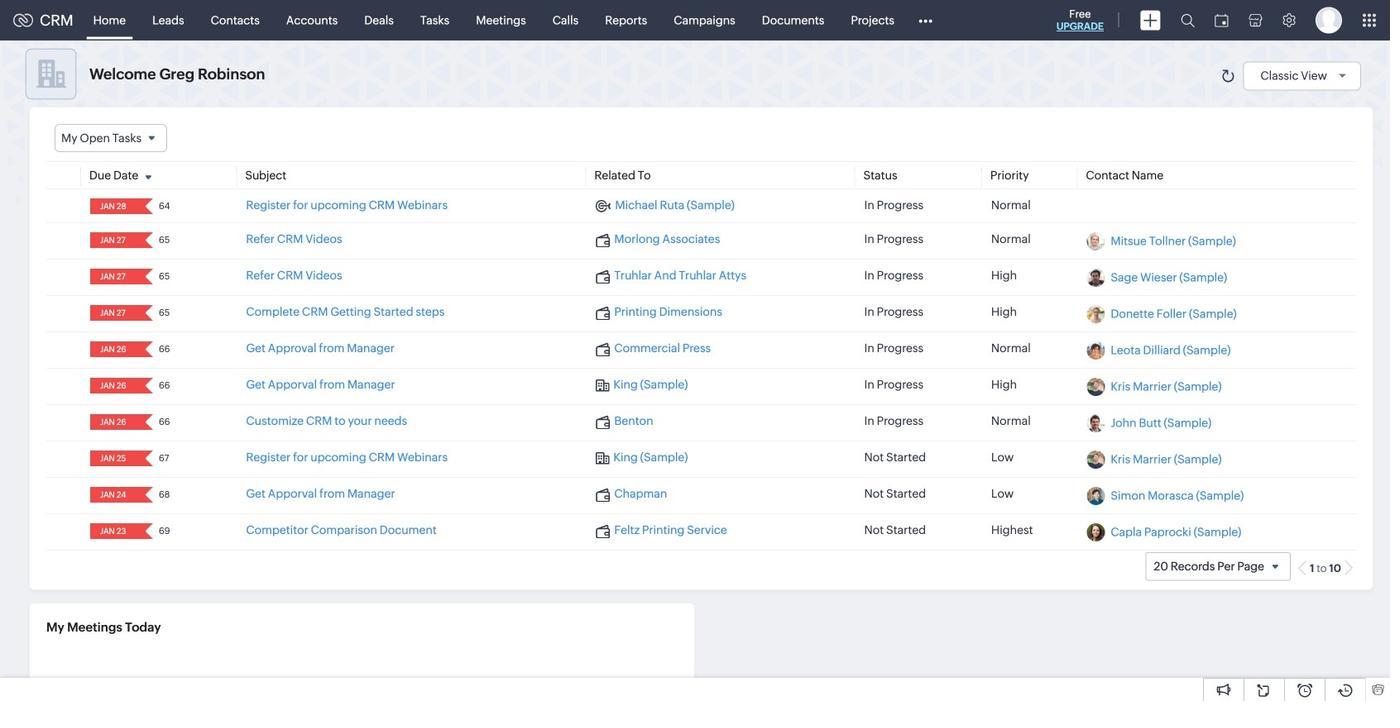 Task type: describe. For each thing, give the bounding box(es) containing it.
profile image
[[1316, 7, 1343, 34]]

calendar image
[[1215, 14, 1229, 27]]

logo image
[[13, 14, 33, 27]]



Task type: vqa. For each thing, say whether or not it's contained in the screenshot.
'row group'
no



Task type: locate. For each thing, give the bounding box(es) containing it.
Other Modules field
[[908, 7, 944, 34]]

create menu image
[[1141, 10, 1161, 30]]

None field
[[55, 124, 167, 152], [95, 199, 134, 215], [95, 233, 134, 249], [95, 269, 134, 285], [95, 306, 134, 321], [95, 342, 134, 358], [95, 378, 134, 394], [95, 415, 134, 431], [95, 451, 134, 467], [95, 488, 134, 503], [95, 524, 134, 540], [55, 124, 167, 152], [95, 199, 134, 215], [95, 233, 134, 249], [95, 269, 134, 285], [95, 306, 134, 321], [95, 342, 134, 358], [95, 378, 134, 394], [95, 415, 134, 431], [95, 451, 134, 467], [95, 488, 134, 503], [95, 524, 134, 540]]

profile element
[[1306, 0, 1353, 40]]

search image
[[1181, 13, 1195, 27]]

search element
[[1171, 0, 1205, 41]]

create menu element
[[1131, 0, 1171, 40]]



